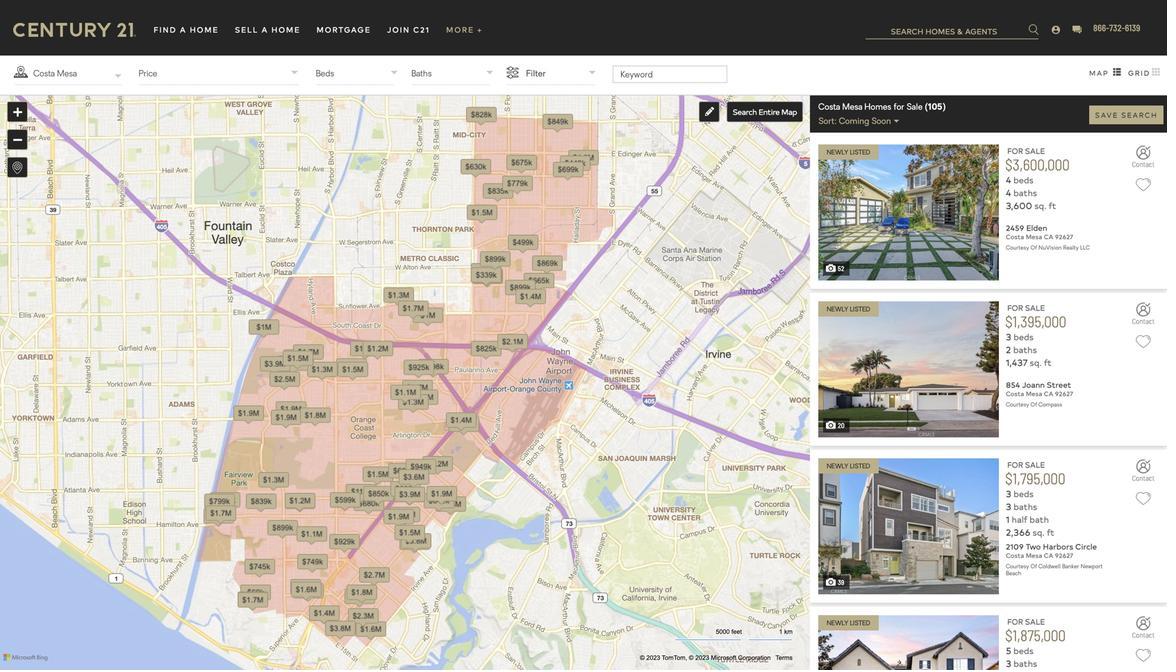 Task type: locate. For each thing, give the bounding box(es) containing it.
4 beds from the top
[[1014, 646, 1034, 657]]

baths
[[412, 70, 432, 79]]

courtesy down 2459
[[1006, 246, 1030, 251]]

0 vertical spatial ca
[[1044, 232, 1054, 241]]

baths up 3,600
[[1014, 187, 1038, 198]]

map
[[1090, 68, 1109, 77], [782, 107, 797, 117]]

a
[[180, 24, 187, 35], [262, 24, 268, 35]]

ft inside for sale $3,600,000 4 beds 4 baths 3,600 sq. ft
[[1049, 200, 1057, 211]]

3 beds from the top
[[1014, 488, 1034, 500]]

1 4 from the top
[[1006, 173, 1012, 186]]

newly down the 39 at right bottom
[[827, 621, 849, 628]]

2 for from the top
[[1008, 303, 1024, 313]]

2 home from the left
[[272, 24, 301, 35]]

costa inside 854 joann street costa mesa ca 92627 courtesy of compass
[[1006, 389, 1025, 398]]

ft for $3,600,000
[[1049, 200, 1057, 211]]

0 horizontal spatial map
[[782, 107, 797, 117]]

homes
[[926, 26, 956, 36]]

newly listed
[[827, 150, 871, 156], [827, 307, 871, 313], [827, 464, 871, 470], [827, 621, 871, 628]]

join c 21
[[387, 24, 430, 35]]

for sale $1,875,000 5 beds 3 baths
[[1006, 617, 1066, 670]]

baths
[[1014, 187, 1038, 198], [1014, 344, 1038, 355], [1014, 501, 1038, 512], [1014, 658, 1038, 670]]

$1,795,000
[[1006, 469, 1066, 488]]

2 ca from the top
[[1044, 389, 1054, 398]]

for up 5
[[1008, 617, 1024, 627]]

baths up 1,437
[[1014, 344, 1038, 355]]

2 courtesy from the top
[[1006, 403, 1030, 408]]

for
[[1008, 145, 1024, 156], [1008, 303, 1024, 313], [1008, 460, 1024, 470], [1008, 617, 1024, 627]]

search left homes
[[891, 26, 924, 36]]

1 horizontal spatial home
[[272, 24, 301, 35]]

courtesy
[[1006, 246, 1030, 251], [1006, 403, 1030, 408], [1006, 565, 1030, 570]]

1 horizontal spatial a
[[262, 24, 268, 35]]

sale
[[1026, 145, 1046, 156], [1026, 303, 1046, 313], [1026, 460, 1046, 470], [1026, 617, 1046, 627]]

ca inside 854 joann street costa mesa ca 92627 courtesy of compass
[[1044, 389, 1054, 398]]

listed
[[850, 150, 871, 156], [850, 307, 871, 313], [850, 464, 871, 470], [850, 621, 871, 628]]

1 sale from the top
[[1026, 145, 1046, 156]]

of inside 2459 elden costa mesa ca 92627 courtesy of nuvision realty llc
[[1031, 246, 1038, 251]]

732-
[[1110, 22, 1126, 33]]

1 courtesy from the top
[[1006, 246, 1030, 251]]

ca
[[1044, 232, 1054, 241], [1044, 389, 1054, 398], [1044, 551, 1054, 560]]

ca up compass
[[1044, 389, 1054, 398]]

find a home button
[[147, 1, 226, 55]]

sq. inside for sale $1,395,000 3 beds 2 baths 1,437 sq. ft
[[1030, 357, 1042, 368]]

4 for from the top
[[1008, 617, 1024, 627]]

$3,600,000
[[1006, 155, 1070, 174]]

0 vertical spatial ft
[[1049, 200, 1057, 211]]

mortgage
[[317, 24, 371, 35]]

ft
[[1049, 200, 1057, 211], [1045, 357, 1052, 368], [1047, 527, 1055, 538]]

costa
[[33, 70, 55, 79], [819, 104, 841, 112], [1006, 232, 1025, 241], [1006, 389, 1025, 398], [1006, 551, 1025, 560]]

2 a from the left
[[262, 24, 268, 35]]

4 newly from the top
[[827, 621, 849, 628]]

4 sale from the top
[[1026, 617, 1046, 627]]

newly listed down 20
[[827, 464, 871, 470]]

ft inside for sale $1,795,000 3 beds 3 baths 1 half bath 2,366 sq. ft 2109 two harbors circle costa mesa ca 92627 courtesy of coldwell banker newport beach
[[1047, 527, 1055, 538]]

0 horizontal spatial search
[[733, 107, 757, 117]]

newly listed down 52
[[827, 307, 871, 313]]

sq. down "bath"
[[1033, 527, 1045, 538]]

3 of from the top
[[1031, 565, 1038, 570]]

$1,875,000 link
[[1006, 626, 1066, 645]]

joann
[[1023, 380, 1045, 390]]

for up 2
[[1008, 303, 1024, 313]]

2 newly from the top
[[827, 307, 849, 313]]

home
[[190, 24, 219, 35], [272, 24, 301, 35]]

2 vertical spatial ca
[[1044, 551, 1054, 560]]

1 vertical spatial map
[[782, 107, 797, 117]]

sq. for $1,395,000
[[1030, 357, 1042, 368]]

4
[[1006, 173, 1012, 186], [1006, 186, 1012, 199]]

mesa inside 2459 elden costa mesa ca 92627 courtesy of nuvision realty llc
[[1026, 232, 1043, 241]]

newly for $1,795,000
[[827, 464, 849, 470]]

sale for $1,795,000
[[1026, 460, 1046, 470]]

a right sell
[[262, 24, 268, 35]]

for inside for sale $1,395,000 3 beds 2 baths 1,437 sq. ft
[[1008, 303, 1024, 313]]

1 vertical spatial courtesy
[[1006, 403, 1030, 408]]

2 vertical spatial 92627
[[1056, 551, 1074, 560]]

1 vertical spatial sq.
[[1030, 357, 1042, 368]]

beds down $3,600,000
[[1014, 174, 1034, 185]]

4 3 from the top
[[1006, 657, 1012, 670]]

beds for $3,600,000
[[1014, 174, 1034, 185]]

search entire map button
[[727, 101, 803, 122]]

ca up coldwell
[[1044, 551, 1054, 560]]

2 vertical spatial ft
[[1047, 527, 1055, 538]]

baths inside for sale $1,395,000 3 beds 2 baths 1,437 sq. ft
[[1014, 344, 1038, 355]]

866-732-6139
[[1094, 22, 1141, 33]]

sq.
[[1035, 200, 1047, 211], [1030, 357, 1042, 368], [1033, 527, 1045, 538]]

newly down sort:
[[827, 150, 849, 156]]

baths inside for sale $1,875,000 5 beds 3 baths
[[1014, 658, 1038, 670]]

2 92627 from the top
[[1056, 389, 1074, 398]]

854 joann street costa mesa ca 92627 courtesy of compass
[[1006, 380, 1074, 408]]

courtesy inside 854 joann street costa mesa ca 92627 courtesy of compass
[[1006, 403, 1030, 408]]

of left coldwell
[[1031, 565, 1038, 570]]

price
[[139, 70, 157, 79]]

map left grid
[[1090, 68, 1109, 77]]

banker
[[1063, 565, 1080, 570]]

$1,395,000 link
[[1006, 312, 1067, 331]]

for inside for sale $3,600,000 4 beds 4 baths 3,600 sq. ft
[[1008, 145, 1024, 156]]

1 of from the top
[[1031, 246, 1038, 251]]

baths for $1,395,000
[[1014, 344, 1038, 355]]

beds for $1,795,000
[[1014, 488, 1034, 500]]

0 horizontal spatial a
[[180, 24, 187, 35]]

coming
[[839, 118, 870, 126]]

sale inside for sale $3,600,000 4 beds 4 baths 3,600 sq. ft
[[1026, 145, 1046, 156]]

1 vertical spatial of
[[1031, 403, 1038, 408]]

a right find
[[180, 24, 187, 35]]

21
[[420, 24, 430, 35]]

c
[[413, 24, 420, 35]]

of
[[1031, 246, 1038, 251], [1031, 403, 1038, 408], [1031, 565, 1038, 570]]

baths down $1,875,000 link
[[1014, 658, 1038, 670]]

2 vertical spatial courtesy
[[1006, 565, 1030, 570]]

for
[[894, 104, 905, 112]]

search homes & agents link
[[866, 24, 1039, 39]]

ft up street
[[1045, 357, 1052, 368]]

courtesy inside 2459 elden costa mesa ca 92627 courtesy of nuvision realty llc
[[1006, 246, 1030, 251]]

4 listed from the top
[[850, 621, 871, 628]]

3 sale from the top
[[1026, 460, 1046, 470]]

1 horizontal spatial search
[[891, 26, 924, 36]]

search for search entire map
[[733, 107, 757, 117]]

circle
[[1076, 542, 1098, 552]]

3
[[1006, 330, 1012, 343], [1006, 487, 1012, 500], [1006, 500, 1012, 513], [1006, 657, 1012, 670]]

keyword
[[621, 71, 653, 80]]

llc
[[1081, 246, 1091, 251]]

courtesy down 854
[[1006, 403, 1030, 408]]

terms link
[[776, 652, 793, 666]]

sale for $1,395,000
[[1026, 303, 1046, 313]]

92627 up 'banker'
[[1056, 551, 1074, 560]]

sale inside for sale $1,395,000 3 beds 2 baths 1,437 sq. ft
[[1026, 303, 1046, 313]]

$1,795,000 link
[[1006, 469, 1066, 488]]

homes
[[865, 104, 892, 112]]

1 ca from the top
[[1044, 232, 1054, 241]]

1
[[1006, 513, 1010, 526]]

1 vertical spatial ca
[[1044, 389, 1054, 398]]

baths for $3,600,000
[[1014, 187, 1038, 198]]

3 courtesy from the top
[[1006, 565, 1030, 570]]

search right save
[[1122, 110, 1158, 120]]

0 vertical spatial courtesy
[[1006, 246, 1030, 251]]

mesa
[[57, 70, 77, 79], [843, 104, 863, 112], [1026, 232, 1043, 241], [1026, 389, 1043, 398], [1026, 551, 1043, 560]]

mesa inside for sale $1,795,000 3 beds 3 baths 1 half bath 2,366 sq. ft 2109 two harbors circle costa mesa ca 92627 courtesy of coldwell banker newport beach
[[1026, 551, 1043, 560]]

sq. inside for sale $1,795,000 3 beds 3 baths 1 half bath 2,366 sq. ft 2109 two harbors circle costa mesa ca 92627 courtesy of coldwell banker newport beach
[[1033, 527, 1045, 538]]

sale for $3,600,000
[[1026, 145, 1046, 156]]

courtesy inside for sale $1,795,000 3 beds 3 baths 1 half bath 2,366 sq. ft 2109 two harbors circle costa mesa ca 92627 courtesy of coldwell banker newport beach
[[1006, 565, 1030, 570]]

home right find
[[190, 24, 219, 35]]

beds down $1,395,000 link
[[1014, 331, 1034, 343]]

of left nuvision
[[1031, 246, 1038, 251]]

0 horizontal spatial home
[[190, 24, 219, 35]]

baths inside for sale $3,600,000 4 beds 4 baths 3,600 sq. ft
[[1014, 187, 1038, 198]]

92627 up realty
[[1056, 232, 1074, 241]]

of left compass
[[1031, 403, 1038, 408]]

1 listed from the top
[[850, 150, 871, 156]]

ft up 2459 elden costa mesa ca 92627 courtesy of nuvision realty llc
[[1049, 200, 1057, 211]]

agents
[[966, 26, 998, 36]]

2
[[1006, 343, 1012, 356]]

newly listed for $1,795,000
[[827, 464, 871, 470]]

beds right 5
[[1014, 646, 1034, 657]]

39
[[838, 579, 845, 587]]

1 newly from the top
[[827, 150, 849, 156]]

92627
[[1056, 232, 1074, 241], [1056, 389, 1074, 398], [1056, 551, 1074, 560]]

2459
[[1006, 223, 1025, 233]]

1 vertical spatial ft
[[1045, 357, 1052, 368]]

sq. inside for sale $3,600,000 4 beds 4 baths 3,600 sq. ft
[[1035, 200, 1047, 211]]

costa inside for sale $1,795,000 3 beds 3 baths 1 half bath 2,366 sq. ft 2109 two harbors circle costa mesa ca 92627 courtesy of coldwell banker newport beach
[[1006, 551, 1025, 560]]

sale inside for sale $1,795,000 3 beds 3 baths 1 half bath 2,366 sq. ft 2109 two harbors circle costa mesa ca 92627 courtesy of coldwell banker newport beach
[[1026, 460, 1046, 470]]

sq. right 3,600
[[1035, 200, 1047, 211]]

sale inside for sale $1,875,000 5 beds 3 baths
[[1026, 617, 1046, 627]]

beds inside for sale $3,600,000 4 beds 4 baths 3,600 sq. ft
[[1014, 174, 1034, 185]]

3 3 from the top
[[1006, 500, 1012, 513]]

4 newly listed from the top
[[827, 621, 871, 628]]

ca up nuvision
[[1044, 232, 1054, 241]]

3 inside for sale $1,875,000 5 beds 3 baths
[[1006, 657, 1012, 670]]

home right sell
[[272, 24, 301, 35]]

2109
[[1006, 542, 1024, 552]]

newly listed down coming
[[827, 150, 871, 156]]

beds inside for sale $1,795,000 3 beds 3 baths 1 half bath 2,366 sq. ft 2109 two harbors circle costa mesa ca 92627 courtesy of coldwell banker newport beach
[[1014, 488, 1034, 500]]

0 vertical spatial of
[[1031, 246, 1038, 251]]

1 newly listed from the top
[[827, 150, 871, 156]]

for inside for sale $1,795,000 3 beds 3 baths 1 half bath 2,366 sq. ft 2109 two harbors circle costa mesa ca 92627 courtesy of coldwell banker newport beach
[[1008, 460, 1024, 470]]

for for $1,395,000
[[1008, 303, 1024, 313]]

0 vertical spatial sq.
[[1035, 200, 1047, 211]]

1 3 from the top
[[1006, 330, 1012, 343]]

search
[[891, 26, 924, 36], [733, 107, 757, 117], [1122, 110, 1158, 120]]

2459 elden costa mesa ca 92627 courtesy of nuvision realty llc
[[1006, 223, 1091, 251]]

search left entire on the top right
[[733, 107, 757, 117]]

1 92627 from the top
[[1056, 232, 1074, 241]]

3 newly listed from the top
[[827, 464, 871, 470]]

2 of from the top
[[1031, 403, 1038, 408]]

newly down 52
[[827, 307, 849, 313]]

elden
[[1027, 223, 1048, 233]]

0 vertical spatial 92627
[[1056, 232, 1074, 241]]

3 92627 from the top
[[1056, 551, 1074, 560]]

2,366
[[1006, 526, 1031, 539]]

92627 inside for sale $1,795,000 3 beds 3 baths 1 half bath 2,366 sq. ft 2109 two harbors circle costa mesa ca 92627 courtesy of coldwell banker newport beach
[[1056, 551, 1074, 560]]

baths up half
[[1014, 501, 1038, 512]]

ca inside 2459 elden costa mesa ca 92627 courtesy of nuvision realty llc
[[1044, 232, 1054, 241]]

for up 3,600
[[1008, 145, 1024, 156]]

sq. right 1,437
[[1030, 357, 1042, 368]]

ft up 'harbors'
[[1047, 527, 1055, 538]]

newly listed down the 39 at right bottom
[[827, 621, 871, 628]]

2 newly listed from the top
[[827, 307, 871, 313]]

beds down $1,795,000
[[1014, 488, 1034, 500]]

1 vertical spatial 92627
[[1056, 389, 1074, 398]]

2 listed from the top
[[850, 307, 871, 313]]

2 vertical spatial sq.
[[1033, 527, 1045, 538]]

courtesy up "beach"
[[1006, 565, 1030, 570]]

baths for $1,795,000
[[1014, 501, 1038, 512]]

map right entire on the top right
[[782, 107, 797, 117]]

2 beds from the top
[[1014, 331, 1034, 343]]

for up the 1
[[1008, 460, 1024, 470]]

3 newly from the top
[[827, 464, 849, 470]]

&
[[958, 26, 964, 36]]

5
[[1006, 645, 1012, 657]]

bath
[[1030, 514, 1050, 525]]

52
[[838, 264, 845, 273]]

1 for from the top
[[1008, 145, 1024, 156]]

beds inside for sale $1,395,000 3 beds 2 baths 1,437 sq. ft
[[1014, 331, 1034, 343]]

2 vertical spatial of
[[1031, 565, 1038, 570]]

3 for from the top
[[1008, 460, 1024, 470]]

3 listed from the top
[[850, 464, 871, 470]]

half
[[1012, 514, 1028, 525]]

beds
[[1014, 174, 1034, 185], [1014, 331, 1034, 343], [1014, 488, 1034, 500], [1014, 646, 1034, 657]]

for inside for sale $1,875,000 5 beds 3 baths
[[1008, 617, 1024, 627]]

newly for $3,600,000
[[827, 150, 849, 156]]

1 home from the left
[[190, 24, 219, 35]]

92627 up compass
[[1056, 389, 1074, 398]]

$3,600,000 link
[[1006, 155, 1070, 174]]

3 inside for sale $1,395,000 3 beds 2 baths 1,437 sq. ft
[[1006, 330, 1012, 343]]

baths inside for sale $1,795,000 3 beds 3 baths 1 half bath 2,366 sq. ft 2109 two harbors circle costa mesa ca 92627 courtesy of coldwell banker newport beach
[[1014, 501, 1038, 512]]

newly down 20
[[827, 464, 849, 470]]

ft inside for sale $1,395,000 3 beds 2 baths 1,437 sq. ft
[[1045, 357, 1052, 368]]

1 beds from the top
[[1014, 174, 1034, 185]]

2 sale from the top
[[1026, 303, 1046, 313]]

newly listed for $1,395,000
[[827, 307, 871, 313]]

mesa inside the costa mesa homes for sale (105) sort: coming soon
[[843, 104, 863, 112]]

20
[[838, 421, 845, 430]]

3 ca from the top
[[1044, 551, 1054, 560]]

1 horizontal spatial map
[[1090, 68, 1109, 77]]

1 a from the left
[[180, 24, 187, 35]]



Task type: describe. For each thing, give the bounding box(es) containing it.
newly listed for $3,600,000
[[827, 150, 871, 156]]

harbors
[[1043, 542, 1074, 552]]

beach
[[1006, 572, 1022, 577]]

$1,875,000
[[1006, 626, 1066, 645]]

listed for $3,600,000
[[850, 150, 871, 156]]

a for sell
[[262, 24, 268, 35]]

join
[[387, 24, 410, 35]]

find
[[154, 24, 177, 35]]

6139
[[1126, 22, 1141, 33]]

home for sell a home
[[272, 24, 301, 35]]

mesa inside 854 joann street costa mesa ca 92627 courtesy of compass
[[1026, 389, 1043, 398]]

realty
[[1064, 246, 1079, 251]]

mortgage button
[[310, 1, 378, 55]]

newly for $1,395,000
[[827, 307, 849, 313]]

map inside button
[[782, 107, 797, 117]]

854
[[1006, 380, 1021, 390]]

costa inside 2459 elden costa mesa ca 92627 courtesy of nuvision realty llc
[[1006, 232, 1025, 241]]

for sale $3,600,000 4 beds 4 baths 3,600 sq. ft
[[1006, 145, 1070, 212]]

listed for $1,795,000
[[850, 464, 871, 470]]

1,437
[[1006, 356, 1028, 369]]

of inside 854 joann street costa mesa ca 92627 courtesy of compass
[[1031, 403, 1038, 408]]

2 horizontal spatial search
[[1122, 110, 1158, 120]]

+
[[478, 24, 483, 35]]

save search
[[1096, 110, 1158, 120]]

866-
[[1094, 22, 1110, 33]]

866-732-6139 link
[[1094, 22, 1141, 33]]

save
[[1096, 110, 1119, 120]]

0 vertical spatial map
[[1090, 68, 1109, 77]]

more + button
[[439, 1, 490, 55]]

save search button
[[1090, 106, 1164, 124]]

2 4 from the top
[[1006, 186, 1012, 199]]

listed for $1,395,000
[[850, 307, 871, 313]]

for for $3,600,000
[[1008, 145, 1024, 156]]

2 3 from the top
[[1006, 487, 1012, 500]]

sell a home button
[[228, 1, 308, 55]]

$1,395,000
[[1006, 312, 1067, 331]]

home for find a home
[[190, 24, 219, 35]]

beds
[[316, 70, 334, 79]]

sq. for $3,600,000
[[1035, 200, 1047, 211]]

a for find
[[180, 24, 187, 35]]

92627 inside 854 joann street costa mesa ca 92627 courtesy of compass
[[1056, 389, 1074, 398]]

for sale $1,795,000 3 beds 3 baths 1 half bath 2,366 sq. ft 2109 two harbors circle costa mesa ca 92627 courtesy of coldwell banker newport beach
[[1006, 460, 1103, 577]]

coldwell
[[1039, 565, 1061, 570]]

entire
[[759, 107, 780, 117]]

sell a home
[[235, 24, 301, 35]]

for sale $1,395,000 3 beds 2 baths 1,437 sq. ft
[[1006, 303, 1067, 369]]

ft for $1,395,000
[[1045, 357, 1052, 368]]

find a home
[[154, 24, 219, 35]]

beds for $1,395,000
[[1014, 331, 1034, 343]]

sale
[[907, 104, 923, 112]]

search homes & agents
[[891, 26, 998, 36]]

filter
[[527, 70, 546, 79]]

for for $1,795,000
[[1008, 460, 1024, 470]]

ca inside for sale $1,795,000 3 beds 3 baths 1 half bath 2,366 sq. ft 2109 two harbors circle costa mesa ca 92627 courtesy of coldwell banker newport beach
[[1044, 551, 1054, 560]]

more +
[[446, 24, 483, 35]]

grid
[[1129, 68, 1151, 77]]

search entire map
[[733, 107, 797, 117]]

costa mesa homes for sale (105) sort: coming soon
[[819, 104, 946, 126]]

3,600
[[1006, 199, 1033, 212]]

search for search homes & agents
[[891, 26, 924, 36]]

beds inside for sale $1,875,000 5 beds 3 baths
[[1014, 646, 1034, 657]]

of inside for sale $1,795,000 3 beds 3 baths 1 half bath 2,366 sq. ft 2109 two harbors circle costa mesa ca 92627 courtesy of coldwell banker newport beach
[[1031, 565, 1038, 570]]

newport
[[1081, 565, 1103, 570]]

(105)
[[925, 104, 946, 112]]

terms
[[776, 655, 793, 662]]

sort:
[[819, 118, 837, 126]]

more
[[446, 24, 474, 35]]

compass
[[1039, 403, 1063, 408]]

costa inside the costa mesa homes for sale (105) sort: coming soon
[[819, 104, 841, 112]]

costa mesa
[[33, 70, 77, 79]]

nuvision
[[1039, 246, 1062, 251]]

street
[[1047, 380, 1072, 390]]

two
[[1026, 542, 1041, 552]]

soon
[[872, 118, 892, 126]]

sell
[[235, 24, 259, 35]]

92627 inside 2459 elden costa mesa ca 92627 courtesy of nuvision realty llc
[[1056, 232, 1074, 241]]



Task type: vqa. For each thing, say whether or not it's contained in the screenshot.
middle ESTATE
no



